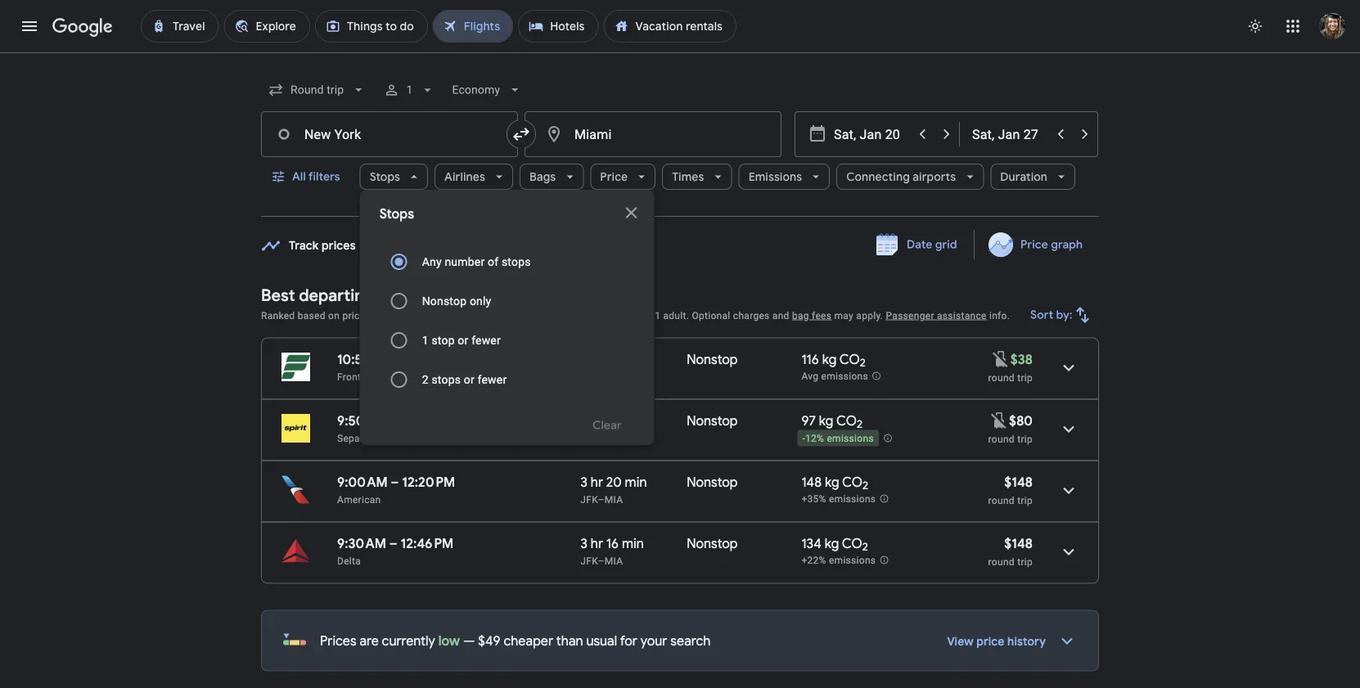 Task type: vqa. For each thing, say whether or not it's contained in the screenshot.
flights
yes



Task type: locate. For each thing, give the bounding box(es) containing it.
fees right taxes
[[617, 310, 637, 321]]

this price for this flight doesn't include overhead bin access. if you need a carry-on bag, use the bags filter to update prices. image
[[991, 349, 1011, 369]]

0 horizontal spatial price
[[600, 169, 628, 184]]

hr
[[591, 413, 603, 429], [591, 474, 603, 491], [591, 535, 603, 552]]

kg right 97
[[819, 413, 834, 429]]

3 up 3 hr 20 min jfk – mia
[[581, 413, 588, 429]]

min inside the 3 hr 16 min jfk – mia
[[622, 535, 644, 552]]

2 nonstop flight. element from the top
[[687, 413, 738, 432]]

for left the adult.
[[639, 310, 652, 321]]

0 vertical spatial price
[[600, 169, 628, 184]]

emissions down the 134 kg co 2
[[829, 555, 876, 567]]

0 vertical spatial +
[[608, 310, 614, 321]]

mia down 3 hr 20 min jfk – mia
[[605, 556, 623, 567]]

3 hr 20 min jfk – mia
[[581, 474, 647, 506]]

+ inside 10:50 pm – 2:09 am +
[[456, 351, 460, 361]]

number
[[445, 255, 485, 269]]

total duration 3 hr 16 min. element
[[581, 413, 687, 432], [581, 535, 687, 555]]

$148 left flight details. leaves john f. kennedy international airport at 9:30 am on saturday, january 20 and arrives at miami international airport at 12:46 pm on saturday, january 20. image
[[1005, 535, 1033, 552]]

1 16 from the top
[[607, 413, 619, 429]]

1 horizontal spatial +
[[608, 310, 614, 321]]

2 inside 97 kg co 2
[[857, 418, 863, 432]]

$148 round trip
[[989, 474, 1033, 506], [989, 535, 1033, 568]]

1 horizontal spatial 1
[[422, 334, 429, 347]]

trip down $80
[[1018, 434, 1033, 445]]

1 $148 from the top
[[1005, 474, 1033, 491]]

round down this price for this flight doesn't include overhead bin access. if you need a carry-on bag, use the bags filter to update prices. icon
[[989, 372, 1015, 384]]

round trip down $80
[[989, 434, 1033, 445]]

mia for 16
[[605, 556, 623, 567]]

1 vertical spatial 16
[[607, 535, 619, 552]]

based
[[298, 310, 326, 321]]

emissions
[[822, 371, 869, 383], [827, 433, 874, 445], [829, 494, 876, 505], [829, 555, 876, 567]]

1 round trip from the top
[[989, 372, 1033, 384]]

1 vertical spatial round trip
[[989, 434, 1033, 445]]

co up +22% emissions
[[842, 535, 863, 552]]

fewer for 1 stop or fewer
[[472, 334, 501, 347]]

total duration 3 hr 16 min. element for 97
[[581, 413, 687, 432]]

duration
[[1001, 169, 1048, 184]]

3 hr from the top
[[591, 535, 603, 552]]

0 vertical spatial or
[[458, 334, 469, 347]]

2 round trip from the top
[[989, 434, 1033, 445]]

– right departure time: 9:00 am. text field
[[391, 474, 399, 491]]

fees
[[617, 310, 637, 321], [812, 310, 832, 321]]

– down 3 hr 20 min jfk – mia
[[598, 556, 605, 567]]

usual
[[587, 633, 617, 650]]

1 vertical spatial +
[[456, 351, 460, 361]]

view price history image
[[1048, 622, 1087, 661]]

2 3 from the top
[[581, 474, 588, 491]]

kg up +22% emissions
[[825, 535, 840, 552]]

total duration 3 hr 16 min. element down total duration 3 hr 19 min. 'element'
[[581, 413, 687, 432]]

min inside 3 hr 20 min jfk – mia
[[625, 474, 647, 491]]

and left bag
[[773, 310, 790, 321]]

– up 3 hr 20 min jfk – mia
[[600, 433, 606, 444]]

airlines button
[[435, 157, 513, 197]]

3 hr 16 min jfk – mia
[[581, 535, 644, 567]]

0 vertical spatial round trip
[[989, 372, 1033, 384]]

1 vertical spatial total duration 3 hr 16 min. element
[[581, 535, 687, 555]]

$148 round trip for 134
[[989, 535, 1033, 568]]

0 vertical spatial 1
[[406, 83, 413, 97]]

1 vertical spatial price
[[1021, 237, 1049, 252]]

2 vertical spatial 3
[[581, 535, 588, 552]]

for left your
[[620, 633, 638, 650]]

0 horizontal spatial +
[[456, 351, 460, 361]]

Departure time: 9:00 AM. text field
[[337, 474, 388, 491]]

jfk down total duration 3 hr 20 min. element on the bottom of page
[[581, 494, 598, 506]]

jfk inside 3 hr 20 min jfk – mia
[[581, 494, 598, 506]]

1 vertical spatial fewer
[[478, 373, 507, 386]]

16 for 3 hr 16 min – mia
[[607, 413, 619, 429]]

1 $148 round trip from the top
[[989, 474, 1033, 506]]

2 for 134
[[863, 541, 869, 554]]

2 inside 148 kg co 2
[[863, 479, 869, 493]]

148 US dollars text field
[[1005, 474, 1033, 491]]

– inside 9:30 am – 12:46 pm delta
[[390, 535, 398, 552]]

kg for 116
[[823, 351, 837, 368]]

None search field
[[261, 70, 1100, 445]]

1 vertical spatial jfk
[[581, 556, 598, 567]]

price right on
[[343, 310, 365, 321]]

may
[[835, 310, 854, 321]]

price
[[343, 310, 365, 321], [977, 635, 1005, 650]]

prices left are at bottom
[[320, 633, 357, 650]]

price left graph
[[1021, 237, 1049, 252]]

4 nonstop flight. element from the top
[[687, 535, 738, 555]]

0 vertical spatial total duration 3 hr 16 min. element
[[581, 413, 687, 432]]

1 vertical spatial min
[[625, 474, 647, 491]]

price up close dialog icon
[[600, 169, 628, 184]]

1 for 1
[[406, 83, 413, 97]]

mia up '20'
[[606, 433, 625, 444]]

1 horizontal spatial price
[[1021, 237, 1049, 252]]

0 vertical spatial jfk
[[581, 494, 598, 506]]

+ down 1 stop or fewer
[[456, 351, 460, 361]]

price graph button
[[978, 230, 1096, 260]]

3 down 3 hr 20 min jfk – mia
[[581, 535, 588, 552]]

-
[[803, 433, 806, 445]]

2 up "-12% emissions"
[[857, 418, 863, 432]]

jfk
[[581, 494, 598, 506], [581, 556, 598, 567]]

prices for prices include required taxes + fees for 1 adult. optional charges and bag fees may apply. passenger assistance
[[473, 310, 502, 321]]

0 vertical spatial stops
[[370, 169, 400, 184]]

min down total duration 3 hr 19 min. 'element'
[[622, 413, 644, 429]]

2 jfk from the top
[[581, 556, 598, 567]]

1 vertical spatial prices
[[320, 633, 357, 650]]

2 up +22% emissions
[[863, 541, 869, 554]]

$148 round trip left flight details. leaves john f. kennedy international airport at 9:30 am on saturday, january 20 and arrives at miami international airport at 12:46 pm on saturday, january 20. image
[[989, 535, 1033, 568]]

1 and from the left
[[368, 310, 385, 321]]

kg up +35% emissions on the bottom right
[[825, 474, 840, 491]]

0 vertical spatial prices
[[473, 310, 502, 321]]

4 round from the top
[[989, 556, 1015, 568]]

$49
[[478, 633, 501, 650]]

emissions for 148
[[829, 494, 876, 505]]

assistance
[[938, 310, 987, 321]]

trip
[[1018, 372, 1033, 384], [1018, 434, 1033, 445], [1018, 495, 1033, 506], [1018, 556, 1033, 568]]

– right "9:30 am" text box
[[390, 535, 398, 552]]

trip down $38 text box
[[1018, 372, 1033, 384]]

97 kg co 2
[[802, 413, 863, 432]]

1 stop or fewer
[[422, 334, 501, 347]]

+
[[608, 310, 614, 321], [456, 351, 460, 361]]

convenience
[[388, 310, 445, 321]]

1 horizontal spatial prices
[[473, 310, 502, 321]]

stops down arrival time: 2:09 am on  sunday, january 21. text box
[[432, 373, 461, 386]]

2 up +35% emissions on the bottom right
[[863, 479, 869, 493]]

kg inside 148 kg co 2
[[825, 474, 840, 491]]

0 horizontal spatial 1
[[406, 83, 413, 97]]

adult.
[[664, 310, 690, 321]]

None field
[[261, 75, 374, 105], [446, 75, 530, 105], [261, 75, 374, 105], [446, 75, 530, 105]]

1 vertical spatial for
[[620, 633, 638, 650]]

charges
[[734, 310, 770, 321]]

prices down only at the left of the page
[[473, 310, 502, 321]]

or right stop
[[458, 334, 469, 347]]

nonstop for 12:46 pm
[[687, 535, 738, 552]]

3 inside the 3 hr 16 min jfk – mia
[[581, 535, 588, 552]]

1 vertical spatial mia
[[605, 494, 623, 506]]

2 vertical spatial hr
[[591, 535, 603, 552]]

all filters button
[[261, 157, 353, 197]]

round down this price for this flight doesn't include overhead bin access. if you need a carry-on bag, use the bags filter to update prices. image
[[989, 434, 1015, 445]]

0 vertical spatial price
[[343, 310, 365, 321]]

prices for prices are currently low — $49 cheaper than usual for your search
[[320, 633, 357, 650]]

passenger
[[886, 310, 935, 321]]

2 $148 round trip from the top
[[989, 535, 1033, 568]]

16 up '20'
[[607, 413, 619, 429]]

emissions
[[749, 169, 803, 184]]

0 horizontal spatial fees
[[617, 310, 637, 321]]

1 vertical spatial 3
[[581, 474, 588, 491]]

– inside 3 hr 20 min jfk – mia
[[598, 494, 605, 506]]

0 vertical spatial for
[[639, 310, 652, 321]]

hr inside 3 hr 16 min – mia
[[591, 413, 603, 429]]

close dialog image
[[622, 203, 642, 223]]

hr down 3 hr 20 min jfk – mia
[[591, 535, 603, 552]]

16 inside the 3 hr 16 min jfk – mia
[[607, 535, 619, 552]]

fewer down 1 stop or fewer
[[478, 373, 507, 386]]

2 horizontal spatial 1
[[655, 310, 661, 321]]

co up +35% emissions on the bottom right
[[843, 474, 863, 491]]

2 round from the top
[[989, 434, 1015, 445]]

1 3 from the top
[[581, 413, 588, 429]]

co
[[840, 351, 860, 368], [837, 413, 857, 429], [843, 474, 863, 491], [842, 535, 863, 552]]

change appearance image
[[1236, 7, 1276, 46]]

price right view
[[977, 635, 1005, 650]]

round down 148 us dollars text box
[[989, 495, 1015, 506]]

mia inside 3 hr 16 min – mia
[[606, 433, 625, 444]]

co inside the 134 kg co 2
[[842, 535, 863, 552]]

stops right of
[[502, 255, 531, 269]]

co inside 116 kg co 2
[[840, 351, 860, 368]]

required
[[541, 310, 578, 321]]

$148 round trip up 148 us dollars text field
[[989, 474, 1033, 506]]

round trip down this price for this flight doesn't include overhead bin access. if you need a carry-on bag, use the bags filter to update prices. icon
[[989, 372, 1033, 384]]

trip down 148 us dollars text box
[[1018, 495, 1033, 506]]

1 total duration 3 hr 16 min. element from the top
[[581, 413, 687, 432]]

2
[[860, 356, 866, 370], [422, 373, 429, 386], [857, 418, 863, 432], [863, 479, 869, 493], [863, 541, 869, 554]]

2 total duration 3 hr 16 min. element from the top
[[581, 535, 687, 555]]

mia inside 3 hr 20 min jfk – mia
[[605, 494, 623, 506]]

co for 148
[[843, 474, 863, 491]]

9:50 am
[[337, 413, 387, 429]]

1 vertical spatial 1
[[655, 310, 661, 321]]

fees right bag
[[812, 310, 832, 321]]

prices include required taxes + fees for 1 adult. optional charges and bag fees may apply. passenger assistance
[[473, 310, 987, 321]]

co inside 97 kg co 2
[[837, 413, 857, 429]]

and
[[368, 310, 385, 321], [773, 310, 790, 321]]

stops
[[502, 255, 531, 269], [432, 373, 461, 386]]

round trip for $38
[[989, 372, 1033, 384]]

– inside 9:00 am – 12:20 pm american
[[391, 474, 399, 491]]

1 fees from the left
[[617, 310, 637, 321]]

view price history
[[948, 635, 1046, 650]]

0 vertical spatial stops
[[502, 255, 531, 269]]

nonstop for 12:20 pm
[[687, 474, 738, 491]]

2 down 2:09 am on the left bottom
[[422, 373, 429, 386]]

emissions down 116 kg co 2
[[822, 371, 869, 383]]

nonstop flight. element for 134
[[687, 535, 738, 555]]

16
[[607, 413, 619, 429], [607, 535, 619, 552]]

0 vertical spatial min
[[622, 413, 644, 429]]

min down 3 hr 20 min jfk – mia
[[622, 535, 644, 552]]

$80
[[1010, 413, 1033, 429]]

1 vertical spatial or
[[464, 373, 475, 386]]

co up "avg emissions"
[[840, 351, 860, 368]]

co inside 148 kg co 2
[[843, 474, 863, 491]]

mia inside the 3 hr 16 min jfk – mia
[[605, 556, 623, 567]]

bag fees button
[[793, 310, 832, 321]]

1 hr from the top
[[591, 413, 603, 429]]

trip down 148 us dollars text field
[[1018, 556, 1033, 568]]

view
[[948, 635, 974, 650]]

price button
[[591, 157, 656, 197]]

1 vertical spatial hr
[[591, 474, 603, 491]]

your
[[641, 633, 668, 650]]

2 up "avg emissions"
[[860, 356, 866, 370]]

loading results progress bar
[[0, 52, 1361, 56]]

cheaper
[[504, 633, 554, 650]]

97
[[802, 413, 816, 429]]

0 vertical spatial $148 round trip
[[989, 474, 1033, 506]]

3 left '20'
[[581, 474, 588, 491]]

+ right taxes
[[608, 310, 614, 321]]

1 vertical spatial price
[[977, 635, 1005, 650]]

avg
[[802, 371, 819, 383]]

1 inside popup button
[[406, 83, 413, 97]]

hr left '20'
[[591, 474, 603, 491]]

38 US dollars text field
[[1011, 351, 1033, 368]]

16 for 3 hr 16 min jfk – mia
[[607, 535, 619, 552]]

0 vertical spatial 3
[[581, 413, 588, 429]]

kg up "avg emissions"
[[823, 351, 837, 368]]

20
[[607, 474, 622, 491]]

fewer down only at the left of the page
[[472, 334, 501, 347]]

min right '20'
[[625, 474, 647, 491]]

co up "-12% emissions"
[[837, 413, 857, 429]]

– down total duration 3 hr 20 min. element on the bottom of page
[[598, 494, 605, 506]]

16 down 3 hr 20 min jfk – mia
[[607, 535, 619, 552]]

3 nonstop flight. element from the top
[[687, 474, 738, 493]]

1 inside stops option group
[[422, 334, 429, 347]]

2 vertical spatial mia
[[605, 556, 623, 567]]

stop
[[432, 334, 455, 347]]

jfk down 3 hr 20 min jfk – mia
[[581, 556, 598, 567]]

0 vertical spatial 16
[[607, 413, 619, 429]]

flight details. leaves john f. kennedy international airport at 9:30 am on saturday, january 20 and arrives at miami international airport at 12:46 pm on saturday, january 20. image
[[1050, 533, 1089, 572]]

2 trip from the top
[[1018, 434, 1033, 445]]

0 horizontal spatial and
[[368, 310, 385, 321]]

nonstop flight. element for 97
[[687, 413, 738, 432]]

bag
[[793, 310, 810, 321]]

min for 3 hr 16 min
[[622, 535, 644, 552]]

None text field
[[261, 111, 518, 157]]

nonstop for 2:09 am
[[687, 351, 738, 368]]

kg inside 97 kg co 2
[[819, 413, 834, 429]]

hr inside the 3 hr 16 min jfk – mia
[[591, 535, 603, 552]]

prices
[[473, 310, 502, 321], [320, 633, 357, 650]]

hr for 3 hr 16 min
[[591, 535, 603, 552]]

total duration 3 hr 16 min. element for 134
[[581, 535, 687, 555]]

0 vertical spatial $148
[[1005, 474, 1033, 491]]

2 vertical spatial 1
[[422, 334, 429, 347]]

price for price
[[600, 169, 628, 184]]

148
[[802, 474, 822, 491]]

or for stops
[[464, 373, 475, 386]]

price
[[600, 169, 628, 184], [1021, 237, 1049, 252]]

0 vertical spatial mia
[[606, 433, 625, 444]]

3 trip from the top
[[1018, 495, 1033, 506]]

0 horizontal spatial prices
[[320, 633, 357, 650]]

-12% emissions
[[803, 433, 874, 445]]

2 inside stops option group
[[422, 373, 429, 386]]

kg inside the 134 kg co 2
[[825, 535, 840, 552]]

0 horizontal spatial stops
[[432, 373, 461, 386]]

kg for 134
[[825, 535, 840, 552]]

stops right filters
[[370, 169, 400, 184]]

None text field
[[525, 111, 782, 157]]

2 hr from the top
[[591, 474, 603, 491]]

1 horizontal spatial for
[[639, 310, 652, 321]]

2 for 148
[[863, 479, 869, 493]]

jfk inside the 3 hr 16 min jfk – mia
[[581, 556, 598, 567]]

or
[[458, 334, 469, 347], [464, 373, 475, 386]]

1 horizontal spatial fees
[[812, 310, 832, 321]]

flights
[[378, 285, 425, 306]]

2 vertical spatial min
[[622, 535, 644, 552]]

0 horizontal spatial price
[[343, 310, 365, 321]]

3 3 from the top
[[581, 535, 588, 552]]

2 stops or fewer
[[422, 373, 507, 386]]

3 inside 3 hr 20 min jfk – mia
[[581, 474, 588, 491]]

9:00 am – 12:20 pm american
[[337, 474, 456, 506]]

jfk for 3 hr 16 min
[[581, 556, 598, 567]]

taxes
[[581, 310, 606, 321]]

Arrival time: 12:46 PM. text field
[[401, 535, 454, 552]]

9:00 am
[[337, 474, 388, 491]]

prices
[[322, 239, 356, 253]]

0 vertical spatial fewer
[[472, 334, 501, 347]]

price inside popup button
[[600, 169, 628, 184]]

2 $148 from the top
[[1005, 535, 1033, 552]]

mia down '20'
[[605, 494, 623, 506]]

hr inside 3 hr 20 min jfk – mia
[[591, 474, 603, 491]]

and down flights
[[368, 310, 385, 321]]

stops up "jan"
[[380, 206, 414, 223]]

$148 left flight details. leaves john f. kennedy international airport at 9:00 am on saturday, january 20 and arrives at miami international airport at 12:20 pm on saturday, january 20. "image"
[[1005, 474, 1033, 491]]

1 nonstop flight. element from the top
[[687, 351, 738, 371]]

total duration 3 hr 16 min. element down 3 hr 20 min jfk – mia
[[581, 535, 687, 555]]

round down 148 us dollars text field
[[989, 556, 1015, 568]]

emissions down 148 kg co 2
[[829, 494, 876, 505]]

kg inside 116 kg co 2
[[823, 351, 837, 368]]

bags button
[[520, 157, 584, 197]]

2 inside the 134 kg co 2
[[863, 541, 869, 554]]

1 vertical spatial $148
[[1005, 535, 1033, 552]]

any
[[422, 255, 442, 269]]

min
[[622, 413, 644, 429], [625, 474, 647, 491], [622, 535, 644, 552]]

stops
[[370, 169, 400, 184], [380, 206, 414, 223]]

price inside button
[[1021, 237, 1049, 252]]

+35% emissions
[[802, 494, 876, 505]]

2 16 from the top
[[607, 535, 619, 552]]

1 vertical spatial $148 round trip
[[989, 535, 1033, 568]]

nonstop flight. element
[[687, 351, 738, 371], [687, 413, 738, 432], [687, 474, 738, 493], [687, 535, 738, 555]]

hr down total duration 3 hr 19 min. 'element'
[[591, 413, 603, 429]]

sort by: button
[[1025, 296, 1100, 335]]

0 vertical spatial hr
[[591, 413, 603, 429]]

or down 1 stop or fewer
[[464, 373, 475, 386]]

1 jfk from the top
[[581, 494, 598, 506]]

1 horizontal spatial and
[[773, 310, 790, 321]]

16 inside 3 hr 16 min – mia
[[607, 413, 619, 429]]

1 inside "best departing flights" main content
[[655, 310, 661, 321]]

2 inside 116 kg co 2
[[860, 356, 866, 370]]

3 inside 3 hr 16 min – mia
[[581, 413, 588, 429]]



Task type: describe. For each thing, give the bounding box(es) containing it.
none search field containing stops
[[261, 70, 1100, 445]]

emissions button
[[739, 157, 830, 197]]

total duration 3 hr 19 min. element
[[581, 352, 687, 371]]

1 trip from the top
[[1018, 372, 1033, 384]]

Departure time: 9:30 AM. text field
[[337, 535, 386, 552]]

3 for 3 hr 20 min
[[581, 474, 588, 491]]

separate tickets booked together. this trip includes tickets from multiple airlines. missed connections may be protected by gotogate.. element
[[337, 433, 489, 444]]

of
[[488, 255, 499, 269]]

2 for 116
[[860, 356, 866, 370]]

$148 round trip for 148
[[989, 474, 1033, 506]]

none text field inside search field
[[525, 111, 782, 157]]

best
[[261, 285, 295, 306]]

Departure text field
[[834, 112, 910, 156]]

stops option group
[[380, 242, 635, 400]]

3 for 3 hr 16 min
[[581, 535, 588, 552]]

ranked
[[261, 310, 295, 321]]

min for 3 hr 20 min
[[625, 474, 647, 491]]

sort by:
[[1031, 308, 1073, 323]]

passenger assistance button
[[886, 310, 987, 321]]

– inside the 3 hr 16 min jfk – mia
[[598, 556, 605, 567]]

4 trip from the top
[[1018, 556, 1033, 568]]

jan 20 – 27, 2024
[[384, 239, 477, 253]]

134 kg co 2
[[802, 535, 869, 554]]

1 horizontal spatial stops
[[502, 255, 531, 269]]

12:20 pm
[[402, 474, 456, 491]]

co for 97
[[837, 413, 857, 429]]

Return text field
[[973, 112, 1048, 156]]

flight details. leaves laguardia airport at 9:50 am on saturday, january 20 and arrives at miami international airport at 1:06 pm on saturday, january 20. image
[[1050, 410, 1089, 449]]

flight details. leaves laguardia airport at 10:50 pm on saturday, january 20 and arrives at miami international airport at 2:09 am on sunday, january 21. image
[[1050, 348, 1089, 388]]

min inside 3 hr 16 min – mia
[[622, 413, 644, 429]]

filters
[[309, 169, 340, 184]]

track
[[289, 239, 319, 253]]

1 vertical spatial stops
[[432, 373, 461, 386]]

connecting
[[847, 169, 910, 184]]

nonstop flight. element for 148
[[687, 474, 738, 493]]

co for 134
[[842, 535, 863, 552]]

any number of stops
[[422, 255, 531, 269]]

nonstop inside stops option group
[[422, 294, 467, 308]]

148 US dollars text field
[[1005, 535, 1033, 552]]

116 kg co 2
[[802, 351, 866, 370]]

price graph
[[1021, 237, 1083, 252]]

graph
[[1051, 237, 1083, 252]]

0 horizontal spatial for
[[620, 633, 638, 650]]

emissions for 134
[[829, 555, 876, 567]]

times
[[672, 169, 705, 184]]

2:09 am
[[407, 351, 456, 368]]

3 round from the top
[[989, 495, 1015, 506]]

delta
[[337, 556, 361, 567]]

12%
[[806, 433, 825, 445]]

stops inside popup button
[[370, 169, 400, 184]]

find the best price region
[[261, 230, 1100, 273]]

by:
[[1057, 308, 1073, 323]]

—
[[463, 633, 475, 650]]

date
[[907, 237, 933, 252]]

duration button
[[991, 157, 1076, 197]]

fewer for 2 stops or fewer
[[478, 373, 507, 386]]

optional
[[692, 310, 731, 321]]

price for price graph
[[1021, 237, 1049, 252]]

than
[[557, 633, 583, 650]]

1 horizontal spatial price
[[977, 635, 1005, 650]]

$148 for 148
[[1005, 474, 1033, 491]]

jan
[[384, 239, 404, 253]]

2 and from the left
[[773, 310, 790, 321]]

only
[[470, 294, 492, 308]]

separate
[[337, 433, 378, 444]]

date grid button
[[865, 230, 971, 260]]

connecting airports button
[[837, 157, 984, 197]]

ranked based on price and convenience
[[261, 310, 445, 321]]

3 hr 16 min – mia
[[581, 413, 644, 444]]

nonstop only
[[422, 294, 492, 308]]

1 round from the top
[[989, 372, 1015, 384]]

all
[[292, 169, 306, 184]]

main menu image
[[20, 16, 39, 36]]

– left 2:09 am on the left bottom
[[396, 351, 404, 368]]

+22%
[[802, 555, 827, 567]]

kg for 148
[[825, 474, 840, 491]]

Arrival time: 2:09 AM on  Sunday, January 21. text field
[[407, 351, 464, 368]]

hr for 3 hr 20 min
[[591, 474, 603, 491]]

kg for 97
[[819, 413, 834, 429]]

airlines
[[445, 169, 486, 184]]

stops button
[[360, 157, 428, 197]]

$38
[[1011, 351, 1033, 368]]

co for 116
[[840, 351, 860, 368]]

tickets
[[381, 433, 412, 444]]

or for stop
[[458, 334, 469, 347]]

9:30 am
[[337, 535, 386, 552]]

1 for 1 stop or fewer
[[422, 334, 429, 347]]

departing
[[299, 285, 374, 306]]

grid
[[936, 237, 958, 252]]

mia for 20
[[605, 494, 623, 506]]

airports
[[913, 169, 957, 184]]

20 – 27,
[[407, 239, 446, 253]]

nonstop flight. element for 116
[[687, 351, 738, 371]]

2 fees from the left
[[812, 310, 832, 321]]

together
[[451, 433, 489, 444]]

2024
[[449, 239, 477, 253]]

emissions for 116
[[822, 371, 869, 383]]

this price for this flight doesn't include overhead bin access. if you need a carry-on bag, use the bags filter to update prices. image
[[990, 411, 1010, 430]]

swap origin and destination. image
[[512, 124, 531, 144]]

round trip for $80
[[989, 434, 1033, 445]]

9:30 am – 12:46 pm delta
[[337, 535, 454, 567]]

1 button
[[377, 70, 442, 110]]

total duration 3 hr 20 min. element
[[581, 474, 687, 493]]

leaves john f. kennedy international airport at 9:00 am on saturday, january 20 and arrives at miami international airport at 12:20 pm on saturday, january 20. element
[[337, 474, 456, 491]]

jfk for 3 hr 20 min
[[581, 494, 598, 506]]

best departing flights main content
[[261, 230, 1100, 689]]

avg emissions
[[802, 371, 869, 383]]

frontier
[[337, 371, 373, 383]]

+35%
[[802, 494, 827, 505]]

best departing flights
[[261, 285, 425, 306]]

2 for 97
[[857, 418, 863, 432]]

all filters
[[292, 169, 340, 184]]

leaves laguardia airport at 10:50 pm on saturday, january 20 and arrives at miami international airport at 2:09 am on sunday, january 21. element
[[337, 351, 464, 368]]

$148 for 134
[[1005, 535, 1033, 552]]

flight details. leaves john f. kennedy international airport at 9:00 am on saturday, january 20 and arrives at miami international airport at 12:20 pm on saturday, january 20. image
[[1050, 471, 1089, 511]]

date grid
[[907, 237, 958, 252]]

Departure time: 9:50 AM. text field
[[337, 413, 387, 429]]

– inside 3 hr 16 min – mia
[[600, 433, 606, 444]]

include
[[505, 310, 538, 321]]

history
[[1008, 635, 1046, 650]]

116
[[802, 351, 819, 368]]

Departure time: 10:50 PM. text field
[[337, 351, 392, 368]]

Arrival time: 12:20 PM. text field
[[402, 474, 456, 491]]

10:50 pm – 2:09 am +
[[337, 351, 460, 368]]

american
[[337, 494, 381, 506]]

+22% emissions
[[802, 555, 876, 567]]

1 vertical spatial stops
[[380, 206, 414, 223]]

track prices
[[289, 239, 356, 253]]

prices are currently low — $49 cheaper than usual for your search
[[320, 633, 711, 650]]

bags
[[530, 169, 556, 184]]

currently
[[382, 633, 436, 650]]

emissions down 97 kg co 2
[[827, 433, 874, 445]]

80 US dollars text field
[[1010, 413, 1033, 429]]

12:46 pm
[[401, 535, 454, 552]]

134
[[802, 535, 822, 552]]

leaves john f. kennedy international airport at 9:30 am on saturday, january 20 and arrives at miami international airport at 12:46 pm on saturday, january 20. element
[[337, 535, 454, 552]]

10:50 pm
[[337, 351, 392, 368]]



